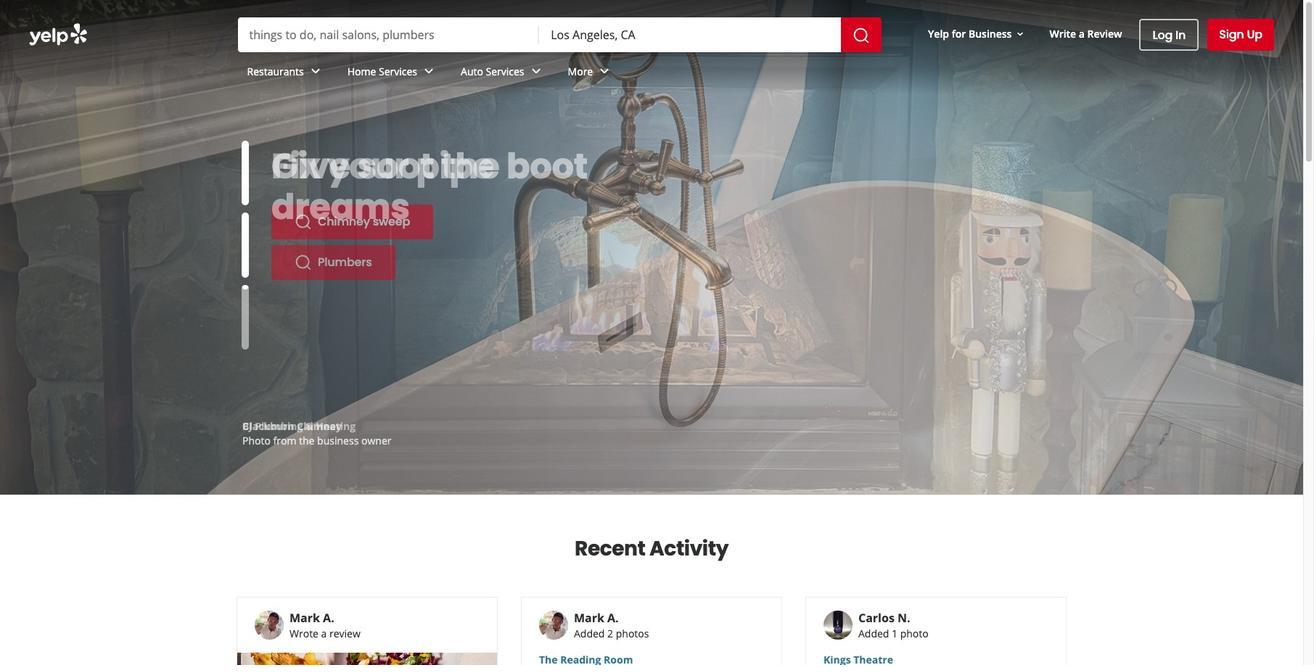 Task type: describe. For each thing, give the bounding box(es) containing it.
sign up link
[[1208, 19, 1274, 51]]

home services
[[347, 64, 417, 78]]

plumbers link
[[271, 245, 395, 280]]

sign up
[[1219, 26, 1263, 43]]

home
[[347, 64, 376, 78]]

search image
[[853, 27, 870, 44]]

up
[[1247, 26, 1263, 43]]

photo
[[900, 627, 929, 641]]

sign
[[1219, 26, 1244, 43]]

your
[[327, 142, 409, 191]]

the inside cj plumbing & heating photo from the business owner
[[299, 434, 315, 448]]

mark for mark a. wrote a review
[[290, 610, 320, 626]]

fix
[[271, 142, 320, 191]]

yelp for business
[[928, 27, 1012, 40]]

fix your pipe dreams
[[271, 142, 494, 231]]

log
[[1153, 26, 1173, 43]]

write a review link
[[1044, 21, 1128, 47]]

auto
[[461, 64, 483, 78]]

2
[[607, 627, 613, 641]]

carlos n. link
[[858, 610, 910, 626]]

24 search v2 image
[[295, 254, 312, 271]]

cj plumbing & heating photo from the business owner
[[242, 419, 391, 448]]

the inside blackburn chimney photo from the business owner
[[299, 434, 315, 448]]

soot
[[357, 142, 434, 191]]

mark a. wrote a review
[[290, 610, 361, 641]]

mark a. link for mark a. added 2 photos
[[574, 610, 619, 626]]

a inside 'mark a. wrote a review'
[[321, 627, 327, 641]]

recent
[[575, 535, 646, 563]]

blackburn
[[242, 419, 294, 433]]

chimney sweep
[[318, 213, 410, 230]]

photo inside cj plumbing & heating photo from the business owner
[[242, 434, 271, 448]]

home services link
[[336, 52, 449, 94]]

24 chevron down v2 image for auto services
[[527, 63, 545, 80]]

cj
[[242, 419, 252, 433]]

business inside cj plumbing & heating photo from the business owner
[[317, 434, 359, 448]]

added for mark
[[574, 627, 605, 641]]

a. for mark a. added 2 photos
[[607, 610, 619, 626]]

mark for mark a. added 2 photos
[[574, 610, 604, 626]]

photo of mark a. image for mark a. added 2 photos
[[539, 611, 568, 640]]

auto services
[[461, 64, 524, 78]]

log in
[[1153, 26, 1186, 43]]

1
[[892, 627, 898, 641]]

none field near
[[551, 27, 829, 43]]

Find text field
[[249, 27, 528, 43]]

review
[[1087, 27, 1122, 40]]

none field find
[[249, 27, 528, 43]]

boot
[[507, 142, 588, 191]]

blackburn chimney link
[[242, 419, 342, 433]]

heating
[[316, 419, 356, 433]]

plumbing
[[255, 419, 303, 433]]

for
[[952, 27, 966, 40]]

from inside cj plumbing & heating photo from the business owner
[[273, 434, 296, 448]]

yelp
[[928, 27, 949, 40]]

added for carlos
[[858, 627, 889, 641]]

1 select slide image from the top
[[242, 141, 249, 206]]

n.
[[898, 610, 910, 626]]



Task type: locate. For each thing, give the bounding box(es) containing it.
1 mark a. link from the left
[[290, 610, 334, 626]]

0 vertical spatial chimney
[[318, 213, 370, 230]]

photos
[[616, 627, 649, 641]]

mark down recent
[[574, 610, 604, 626]]

services right the "auto"
[[486, 64, 524, 78]]

blackburn chimney photo from the business owner
[[242, 419, 391, 448]]

added inside mark a. added 2 photos
[[574, 627, 605, 641]]

1 horizontal spatial services
[[486, 64, 524, 78]]

owner inside blackburn chimney photo from the business owner
[[361, 434, 391, 448]]

give soot the boot
[[271, 142, 588, 191]]

24 chevron down v2 image right auto services
[[527, 63, 545, 80]]

business
[[969, 27, 1012, 40]]

dreams
[[271, 183, 410, 231]]

mark
[[290, 610, 320, 626], [574, 610, 604, 626]]

Near text field
[[551, 27, 829, 43]]

yelp for business button
[[922, 21, 1032, 47]]

1 horizontal spatial mark a. link
[[574, 610, 619, 626]]

mark a. link up the wrote
[[290, 610, 334, 626]]

a. inside 'mark a. wrote a review'
[[323, 610, 334, 626]]

0 vertical spatial select slide image
[[242, 141, 249, 206]]

1 vertical spatial chimney
[[297, 419, 342, 433]]

restaurants link
[[235, 52, 336, 94]]

chimney sweep link
[[271, 205, 433, 239]]

recent activity
[[575, 535, 729, 563]]

1 horizontal spatial mark
[[574, 610, 604, 626]]

owner inside cj plumbing & heating photo from the business owner
[[361, 434, 391, 448]]

None search field
[[0, 0, 1303, 94]]

0 horizontal spatial photo of mark a. image
[[255, 611, 284, 640]]

a. for mark a. wrote a review
[[323, 610, 334, 626]]

1 horizontal spatial 24 chevron down v2 image
[[420, 63, 438, 80]]

2 none field from the left
[[551, 27, 829, 43]]

2 horizontal spatial 24 chevron down v2 image
[[527, 63, 545, 80]]

2 select slide image from the top
[[242, 213, 249, 278]]

24 chevron down v2 image
[[307, 63, 324, 80], [420, 63, 438, 80], [527, 63, 545, 80]]

1 mark from the left
[[290, 610, 320, 626]]

chimney
[[318, 213, 370, 230], [297, 419, 342, 433]]

1 none field from the left
[[249, 27, 528, 43]]

log in link
[[1140, 19, 1199, 51]]

photo of mark a. image left the wrote
[[255, 611, 284, 640]]

1 photo of mark a. image from the left
[[255, 611, 284, 640]]

None search field
[[238, 17, 885, 52]]

0 horizontal spatial mark a. link
[[290, 610, 334, 626]]

1 added from the left
[[574, 627, 605, 641]]

owner
[[361, 434, 391, 448], [361, 434, 391, 448]]

write a review
[[1050, 27, 1122, 40]]

a inside write a review link
[[1079, 27, 1085, 40]]

from inside blackburn chimney photo from the business owner
[[273, 434, 296, 448]]

0 horizontal spatial 24 chevron down v2 image
[[307, 63, 324, 80]]

services for auto services
[[486, 64, 524, 78]]

select slide image left fix
[[242, 141, 249, 206]]

services right the home in the left top of the page
[[379, 64, 417, 78]]

0 horizontal spatial mark
[[290, 610, 320, 626]]

activity
[[650, 535, 729, 563]]

business categories element
[[235, 52, 1274, 94]]

photo of mark a. image for mark a. wrote a review
[[255, 611, 284, 640]]

business inside blackburn chimney photo from the business owner
[[317, 434, 359, 448]]

photo of mark a. image
[[255, 611, 284, 640], [539, 611, 568, 640]]

services
[[379, 64, 417, 78], [486, 64, 524, 78]]

2 mark a. link from the left
[[574, 610, 619, 626]]

select slide image
[[242, 141, 249, 206], [242, 213, 249, 278]]

give
[[271, 142, 350, 191]]

photo of mark a. image left 2
[[539, 611, 568, 640]]

review
[[329, 627, 361, 641]]

mark inside mark a. added 2 photos
[[574, 610, 604, 626]]

24 chevron down v2 image left the "auto"
[[420, 63, 438, 80]]

a right "write"
[[1079, 27, 1085, 40]]

2 mark from the left
[[574, 610, 604, 626]]

more
[[568, 64, 593, 78]]

none search field containing sign up
[[0, 0, 1303, 94]]

&
[[306, 419, 313, 433]]

None field
[[249, 27, 528, 43], [551, 27, 829, 43]]

24 chevron down v2 image for home services
[[420, 63, 438, 80]]

1 services from the left
[[379, 64, 417, 78]]

1 horizontal spatial added
[[858, 627, 889, 641]]

a right the wrote
[[321, 627, 327, 641]]

carlos n. added 1 photo
[[858, 610, 929, 641]]

1 horizontal spatial photo of mark a. image
[[539, 611, 568, 640]]

a. up 2
[[607, 610, 619, 626]]

photo
[[242, 434, 271, 448], [242, 434, 271, 448]]

write
[[1050, 27, 1076, 40]]

1 horizontal spatial a
[[1079, 27, 1085, 40]]

1 vertical spatial select slide image
[[242, 213, 249, 278]]

2 photo of mark a. image from the left
[[539, 611, 568, 640]]

a. up review
[[323, 610, 334, 626]]

auto services link
[[449, 52, 556, 94]]

0 horizontal spatial a.
[[323, 610, 334, 626]]

16 chevron down v2 image
[[1015, 28, 1026, 40]]

explore recent activity section section
[[225, 496, 1078, 665]]

the
[[441, 142, 499, 191], [299, 434, 315, 448], [299, 434, 315, 448]]

photo of carlos n. image
[[824, 611, 853, 640]]

pipe
[[416, 142, 494, 191]]

chimney inside blackburn chimney photo from the business owner
[[297, 419, 342, 433]]

1 a. from the left
[[323, 610, 334, 626]]

mark up the wrote
[[290, 610, 320, 626]]

from
[[273, 434, 296, 448], [273, 434, 296, 448]]

mark a. link up 2
[[574, 610, 619, 626]]

mark inside 'mark a. wrote a review'
[[290, 610, 320, 626]]

0 horizontal spatial none field
[[249, 27, 528, 43]]

restaurants
[[247, 64, 304, 78]]

24 chevron down v2 image inside restaurants link
[[307, 63, 324, 80]]

more link
[[556, 52, 625, 94]]

3 24 chevron down v2 image from the left
[[527, 63, 545, 80]]

a.
[[323, 610, 334, 626], [607, 610, 619, 626]]

24 search v2 image
[[295, 213, 312, 231]]

24 chevron down v2 image inside home services link
[[420, 63, 438, 80]]

added left 2
[[574, 627, 605, 641]]

24 chevron down v2 image
[[596, 63, 613, 80]]

a
[[1079, 27, 1085, 40], [321, 627, 327, 641]]

2 24 chevron down v2 image from the left
[[420, 63, 438, 80]]

added down carlos
[[858, 627, 889, 641]]

a. inside mark a. added 2 photos
[[607, 610, 619, 626]]

none search field inside search field
[[238, 17, 885, 52]]

cj plumbing & heating link
[[242, 419, 356, 433]]

1 vertical spatial a
[[321, 627, 327, 641]]

24 chevron down v2 image inside auto services link
[[527, 63, 545, 80]]

1 24 chevron down v2 image from the left
[[307, 63, 324, 80]]

in
[[1176, 26, 1186, 43]]

plumbers
[[318, 254, 372, 271]]

2 services from the left
[[486, 64, 524, 78]]

1 horizontal spatial none field
[[551, 27, 829, 43]]

added
[[574, 627, 605, 641], [858, 627, 889, 641]]

services for home services
[[379, 64, 417, 78]]

24 chevron down v2 image right restaurants
[[307, 63, 324, 80]]

mark a. link for mark a. wrote a review
[[290, 610, 334, 626]]

2 a. from the left
[[607, 610, 619, 626]]

1 horizontal spatial a.
[[607, 610, 619, 626]]

24 chevron down v2 image for restaurants
[[307, 63, 324, 80]]

business
[[317, 434, 359, 448], [317, 434, 359, 448]]

mark a. link
[[290, 610, 334, 626], [574, 610, 619, 626]]

added inside carlos n. added 1 photo
[[858, 627, 889, 641]]

carlos
[[858, 610, 895, 626]]

2 added from the left
[[858, 627, 889, 641]]

sweep
[[373, 213, 410, 230]]

0 horizontal spatial services
[[379, 64, 417, 78]]

wrote
[[290, 627, 319, 641]]

select slide image left 24 search v2 image
[[242, 213, 249, 278]]

0 vertical spatial a
[[1079, 27, 1085, 40]]

photo inside blackburn chimney photo from the business owner
[[242, 434, 271, 448]]

mark a. added 2 photos
[[574, 610, 649, 641]]

0 horizontal spatial a
[[321, 627, 327, 641]]

0 horizontal spatial added
[[574, 627, 605, 641]]

explore banner section banner
[[0, 0, 1303, 495]]



Task type: vqa. For each thing, say whether or not it's contained in the screenshot.
will."
no



